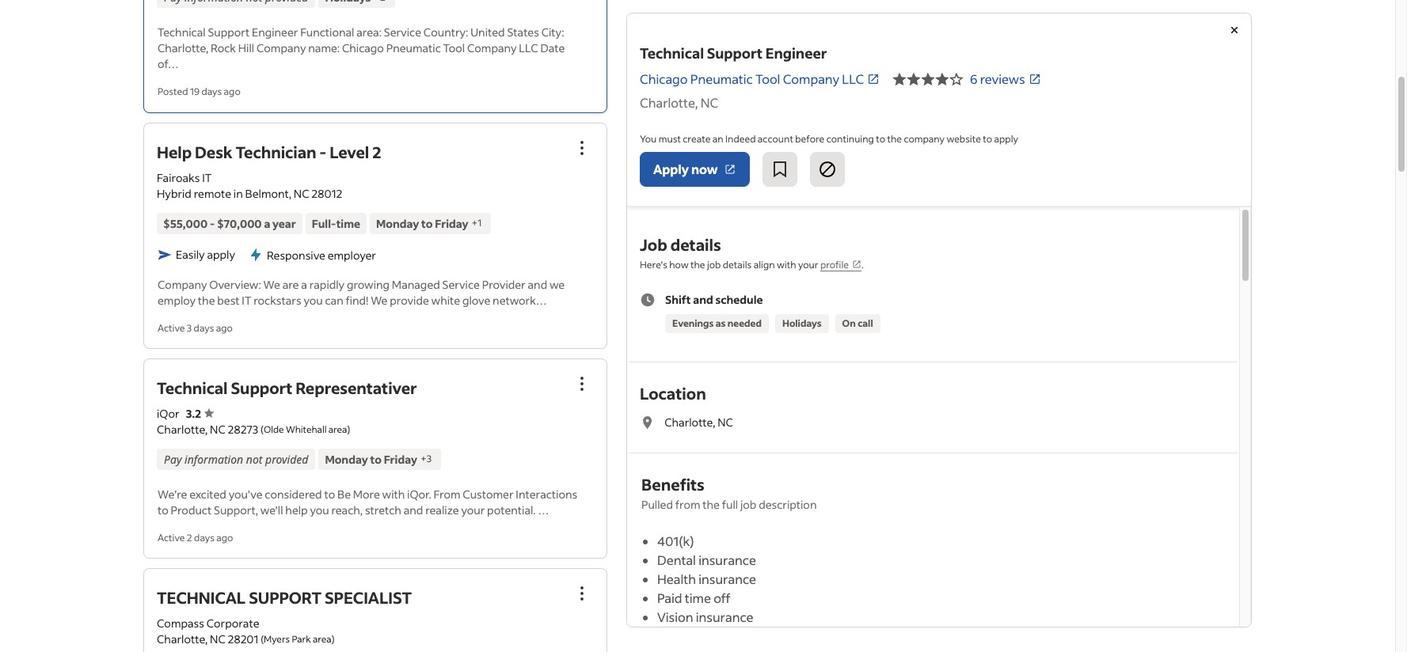 Task type: vqa. For each thing, say whether or not it's contained in the screenshot.
the topmost Monday
yes



Task type: locate. For each thing, give the bounding box(es) containing it.
apply right the easily
[[207, 247, 235, 262]]

2 down product
[[187, 532, 192, 544]]

we're excited you've considered to be more with iqor. from customer interactions to product support, we'll help you reach, stretch and realize your potential. …
[[158, 487, 578, 518]]

nc down corporate
[[210, 632, 226, 647]]

company overview: we are a rapidly growing managed service provider and we employ the best it rockstars you can find! we provide white glove network…
[[158, 277, 565, 308]]

2 vertical spatial technical
[[157, 378, 228, 398]]

3 down the employ
[[187, 322, 192, 334]]

0 vertical spatial tool
[[443, 41, 465, 56]]

1 vertical spatial chicago
[[640, 70, 688, 87]]

0 vertical spatial we
[[263, 277, 280, 292]]

time
[[336, 216, 360, 231], [685, 590, 711, 607]]

active for to
[[158, 532, 185, 544]]

friday for monday to friday + 3
[[384, 452, 417, 467]]

monday to friday + 1
[[376, 216, 482, 231]]

+ inside 'monday to friday + 1'
[[472, 217, 478, 229]]

ago for the
[[216, 322, 233, 334]]

chicago pneumatic tool company llc
[[640, 70, 864, 87]]

0 vertical spatial ago
[[224, 86, 241, 98]]

( right 28273
[[261, 424, 264, 435]]

1 horizontal spatial chicago
[[640, 70, 688, 87]]

technical
[[157, 588, 246, 608]]

company
[[257, 41, 306, 56], [467, 41, 517, 56], [783, 70, 840, 87], [158, 277, 207, 292]]

hybrid
[[157, 186, 192, 201]]

service right area:
[[384, 25, 421, 40]]

olde
[[264, 424, 284, 435]]

1 vertical spatial days
[[194, 322, 214, 334]]

llc down states
[[519, 41, 538, 56]]

we up rockstars
[[263, 277, 280, 292]]

1 vertical spatial monday
[[325, 452, 368, 467]]

reach,
[[331, 503, 363, 518]]

1 horizontal spatial friday
[[435, 216, 469, 231]]

0 vertical spatial active
[[158, 322, 185, 334]]

2 ( from the top
[[261, 634, 264, 645]]

0 horizontal spatial friday
[[384, 452, 417, 467]]

friday up iqor.
[[384, 452, 417, 467]]

charlotte, inside technical support specialist compass corporate charlotte, nc 28201 ( myers park area )
[[157, 632, 208, 647]]

+ up glove
[[472, 217, 478, 229]]

1 vertical spatial 2
[[187, 532, 192, 544]]

here's how the job details align with your
[[640, 259, 821, 271]]

nc up an
[[701, 94, 719, 111]]

0 horizontal spatial 3
[[187, 322, 192, 334]]

chicago up must
[[640, 70, 688, 87]]

tool down country:
[[443, 41, 465, 56]]

support for technical support engineer
[[707, 44, 763, 63]]

0 horizontal spatial tool
[[443, 41, 465, 56]]

0 vertical spatial and
[[528, 277, 548, 292]]

information
[[185, 452, 243, 467]]

it inside company overview: we are a rapidly growing managed service provider and we employ the best it rockstars you can find! we provide white glove network…
[[242, 293, 251, 308]]

an
[[713, 133, 724, 145]]

- left the level
[[320, 141, 327, 162]]

1 vertical spatial we
[[371, 293, 388, 308]]

2 vertical spatial days
[[194, 532, 215, 544]]

28273
[[228, 422, 258, 437]]

engineer up chicago pneumatic tool company llc link
[[766, 44, 827, 63]]

tool down technical support engineer at the top of the page
[[756, 70, 781, 87]]

pneumatic down technical support engineer at the top of the page
[[691, 70, 753, 87]]

schedule
[[716, 292, 763, 307]]

days down the employ
[[194, 322, 214, 334]]

job right "full"
[[741, 497, 757, 513]]

service up white
[[442, 277, 480, 292]]

0 horizontal spatial pneumatic
[[386, 41, 441, 56]]

a left year
[[264, 216, 270, 231]]

pneumatic down country:
[[386, 41, 441, 56]]

easily
[[176, 247, 205, 262]]

and inside we're excited you've considered to be more with iqor. from customer interactions to product support, we'll help you reach, stretch and realize your potential. …
[[404, 503, 423, 518]]

product
[[171, 503, 212, 518]]

2 inside help desk technician - level 2 fairoaks it hybrid remote in belmont, nc 28012
[[372, 141, 382, 162]]

0 horizontal spatial )
[[332, 634, 335, 645]]

support,
[[214, 503, 258, 518]]

chicago inside technical support engineer functional area: service country: united states city: charlotte, rock hill company name: chicago pneumatic tool company llc date of…
[[342, 41, 384, 56]]

we down growing
[[371, 293, 388, 308]]

provider
[[482, 277, 526, 292]]

more
[[353, 487, 380, 502]]

0 horizontal spatial job
[[707, 259, 721, 271]]

charlotte, nc 28273 ( olde whitehall area )
[[157, 422, 350, 437]]

0 vertical spatial days
[[202, 86, 222, 98]]

with
[[777, 259, 797, 271], [382, 487, 405, 502]]

details up how on the left top of page
[[671, 234, 721, 255]]

0 vertical spatial technical
[[158, 25, 206, 40]]

engineer up hill
[[252, 25, 298, 40]]

account
[[758, 133, 794, 145]]

days for to
[[194, 532, 215, 544]]

monday right full-time
[[376, 216, 419, 231]]

1 horizontal spatial job
[[741, 497, 757, 513]]

your
[[798, 259, 819, 271], [461, 503, 485, 518]]

nc inside help desk technician - level 2 fairoaks it hybrid remote in belmont, nc 28012
[[294, 186, 309, 201]]

0 horizontal spatial -
[[210, 216, 215, 231]]

location
[[640, 383, 706, 404]]

1 vertical spatial service
[[442, 277, 480, 292]]

posted
[[158, 86, 188, 98]]

1 horizontal spatial a
[[301, 277, 307, 292]]

excited
[[189, 487, 226, 502]]

+ for monday to friday + 3
[[421, 453, 427, 465]]

it inside help desk technician - level 2 fairoaks it hybrid remote in belmont, nc 28012
[[202, 170, 212, 185]]

(
[[261, 424, 264, 435], [261, 634, 264, 645]]

engineer for technical support engineer functional area: service country: united states city: charlotte, rock hill company name: chicago pneumatic tool company llc date of…
[[252, 25, 298, 40]]

it right best at left
[[242, 293, 251, 308]]

) right park
[[332, 634, 335, 645]]

0 horizontal spatial engineer
[[252, 25, 298, 40]]

1 vertical spatial engineer
[[766, 44, 827, 63]]

details left align
[[723, 259, 752, 271]]

1 vertical spatial you
[[310, 503, 329, 518]]

the left "full"
[[703, 497, 720, 513]]

2 vertical spatial and
[[404, 503, 423, 518]]

ago down best at left
[[216, 322, 233, 334]]

( right 28201
[[261, 634, 264, 645]]

0 vertical spatial charlotte, nc
[[640, 94, 719, 111]]

ago
[[224, 86, 241, 98], [216, 322, 233, 334], [216, 532, 233, 544]]

considered
[[265, 487, 322, 502]]

technical
[[158, 25, 206, 40], [640, 44, 704, 63], [157, 378, 228, 398]]

2 right the level
[[372, 141, 382, 162]]

1 vertical spatial (
[[261, 634, 264, 645]]

0 vertical spatial support
[[208, 25, 250, 40]]

2 vertical spatial support
[[231, 378, 292, 398]]

apply now button
[[640, 152, 750, 187]]

city:
[[542, 25, 564, 40]]

you down rapidly
[[304, 293, 323, 308]]

compass
[[157, 616, 204, 631]]

0 horizontal spatial a
[[264, 216, 270, 231]]

+ up iqor.
[[421, 453, 427, 465]]

area right park
[[313, 634, 332, 645]]

3 inside the monday to friday + 3
[[427, 453, 432, 465]]

0 vertical spatial insurance
[[699, 552, 756, 569]]

the right how on the left top of page
[[691, 259, 705, 271]]

monday up be
[[325, 452, 368, 467]]

1 active from the top
[[158, 322, 185, 334]]

and left we
[[528, 277, 548, 292]]

1 vertical spatial ago
[[216, 322, 233, 334]]

how
[[670, 259, 689, 271]]

functional
[[300, 25, 354, 40]]

shift and schedule
[[665, 292, 763, 307]]

1 ( from the top
[[261, 424, 264, 435]]

active 2 days ago
[[158, 532, 233, 544]]

1 horizontal spatial service
[[442, 277, 480, 292]]

charlotte, nc for location
[[665, 415, 733, 430]]

1 horizontal spatial 3
[[427, 453, 432, 465]]

charlotte, nc down the location
[[665, 415, 733, 430]]

pneumatic
[[386, 41, 441, 56], [691, 70, 753, 87]]

1 horizontal spatial engineer
[[766, 44, 827, 63]]

area right whitehall
[[329, 424, 347, 435]]

website
[[947, 133, 981, 145]]

and right 'shift'
[[693, 292, 714, 307]]

monday
[[376, 216, 419, 231], [325, 452, 368, 467]]

active down product
[[158, 532, 185, 544]]

support up chicago pneumatic tool company llc on the top of page
[[707, 44, 763, 63]]

1 horizontal spatial and
[[528, 277, 548, 292]]

1 vertical spatial your
[[461, 503, 485, 518]]

friday for monday to friday + 1
[[435, 216, 469, 231]]

0 vertical spatial 2
[[372, 141, 382, 162]]

job
[[707, 259, 721, 271], [741, 497, 757, 513]]

-
[[320, 141, 327, 162], [210, 216, 215, 231]]

remote
[[194, 186, 231, 201]]

0 vertical spatial pneumatic
[[386, 41, 441, 56]]

1 horizontal spatial )
[[347, 424, 350, 435]]

details
[[671, 234, 721, 255], [723, 259, 752, 271]]

2 horizontal spatial and
[[693, 292, 714, 307]]

charlotte, nc up must
[[640, 94, 719, 111]]

+ for monday to friday + 1
[[472, 217, 478, 229]]

country:
[[424, 25, 468, 40]]

1 vertical spatial details
[[723, 259, 752, 271]]

time up employer
[[336, 216, 360, 231]]

support up charlotte, nc 28273 ( olde whitehall area )
[[231, 378, 292, 398]]

1 vertical spatial friday
[[384, 452, 417, 467]]

charlotte,
[[158, 41, 209, 56], [640, 94, 698, 111], [665, 415, 716, 430], [157, 422, 208, 437], [157, 632, 208, 647]]

job up shift and schedule
[[707, 259, 721, 271]]

pneumatic inside technical support engineer functional area: service country: united states city: charlotte, rock hill company name: chicago pneumatic tool company llc date of…
[[386, 41, 441, 56]]

3.2 out of five stars rating image
[[186, 406, 214, 421]]

it up remote
[[202, 170, 212, 185]]

) up the monday to friday + 3
[[347, 424, 350, 435]]

charlotte, down compass
[[157, 632, 208, 647]]

+ inside the monday to friday + 3
[[421, 453, 427, 465]]

active down the employ
[[158, 322, 185, 334]]

0 horizontal spatial llc
[[519, 41, 538, 56]]

technical inside technical support engineer functional area: service country: united states city: charlotte, rock hill company name: chicago pneumatic tool company llc date of…
[[158, 25, 206, 40]]

support inside technical support engineer functional area: service country: united states city: charlotte, rock hill company name: chicago pneumatic tool company llc date of…
[[208, 25, 250, 40]]

a right are
[[301, 277, 307, 292]]

active 3 days ago
[[158, 322, 233, 334]]

2 active from the top
[[158, 532, 185, 544]]

1 vertical spatial area
[[313, 634, 332, 645]]

3
[[187, 322, 192, 334], [427, 453, 432, 465]]

0 horizontal spatial apply
[[207, 247, 235, 262]]

time left off
[[685, 590, 711, 607]]

chicago inside chicago pneumatic tool company llc link
[[640, 70, 688, 87]]

area
[[329, 424, 347, 435], [313, 634, 332, 645]]

0 horizontal spatial with
[[382, 487, 405, 502]]

days right the 19
[[202, 86, 222, 98]]

1 horizontal spatial 2
[[372, 141, 382, 162]]

- right $55,000
[[210, 216, 215, 231]]

charlotte, nc for technical support engineer
[[640, 94, 719, 111]]

401(k) dental insurance health insurance paid time off vision insurance
[[657, 533, 757, 626]]

you inside company overview: we are a rapidly growing managed service provider and we employ the best it rockstars you can find! we provide white glove network…
[[304, 293, 323, 308]]

3 up iqor.
[[427, 453, 432, 465]]

to right continuing
[[876, 133, 886, 145]]

provided
[[265, 452, 308, 467]]

call
[[858, 318, 873, 330]]

0 horizontal spatial time
[[336, 216, 360, 231]]

to right website
[[983, 133, 993, 145]]

0 vertical spatial +
[[472, 217, 478, 229]]

support up rock
[[208, 25, 250, 40]]

1 vertical spatial technical
[[640, 44, 704, 63]]

the left best at left
[[198, 293, 215, 308]]

0 horizontal spatial your
[[461, 503, 485, 518]]

1 vertical spatial active
[[158, 532, 185, 544]]

apply right website
[[995, 133, 1019, 145]]

the inside company overview: we are a rapidly growing managed service provider and we employ the best it rockstars you can find! we provide white glove network…
[[198, 293, 215, 308]]

1 horizontal spatial your
[[798, 259, 819, 271]]

engineer inside technical support engineer functional area: service country: united states city: charlotte, rock hill company name: chicago pneumatic tool company llc date of…
[[252, 25, 298, 40]]

0 horizontal spatial details
[[671, 234, 721, 255]]

states
[[507, 25, 539, 40]]

profile
[[821, 259, 849, 271]]

ago right the 19
[[224, 86, 241, 98]]

chicago down area:
[[342, 41, 384, 56]]

0 vertical spatial engineer
[[252, 25, 298, 40]]

charlotte, inside technical support engineer functional area: service country: united states city: charlotte, rock hill company name: chicago pneumatic tool company llc date of…
[[158, 41, 209, 56]]

nc left 28012
[[294, 186, 309, 201]]

0 vertical spatial llc
[[519, 41, 538, 56]]

you must create an indeed account before continuing to the company website to apply
[[640, 133, 1019, 145]]

not interested image
[[819, 160, 838, 179]]

0 vertical spatial monday
[[376, 216, 419, 231]]

1 horizontal spatial -
[[320, 141, 327, 162]]

days for hill
[[202, 86, 222, 98]]

potential.
[[487, 503, 536, 518]]

friday left 1
[[435, 216, 469, 231]]

0 vertical spatial -
[[320, 141, 327, 162]]

and down iqor.
[[404, 503, 423, 518]]

are
[[283, 277, 299, 292]]

0 vertical spatial service
[[384, 25, 421, 40]]

0 vertical spatial details
[[671, 234, 721, 255]]

your down customer
[[461, 503, 485, 518]]

days down product
[[194, 532, 215, 544]]

0 horizontal spatial it
[[202, 170, 212, 185]]

here's
[[640, 259, 668, 271]]

1 vertical spatial llc
[[842, 70, 864, 87]]

)
[[347, 424, 350, 435], [332, 634, 335, 645]]

year
[[273, 216, 296, 231]]

ago down support,
[[216, 532, 233, 544]]

charlotte, up of…
[[158, 41, 209, 56]]

area inside technical support specialist compass corporate charlotte, nc 28201 ( myers park area )
[[313, 634, 332, 645]]

company up the employ
[[158, 277, 207, 292]]

1 vertical spatial )
[[332, 634, 335, 645]]

1 vertical spatial with
[[382, 487, 405, 502]]

your left the profile
[[798, 259, 819, 271]]

1 horizontal spatial pneumatic
[[691, 70, 753, 87]]

to left 1
[[421, 216, 433, 231]]

full
[[722, 497, 738, 513]]

to down we're
[[158, 503, 169, 518]]

employ
[[158, 293, 196, 308]]

service inside technical support engineer functional area: service country: united states city: charlotte, rock hill company name: chicago pneumatic tool company llc date of…
[[384, 25, 421, 40]]

0 vertical spatial friday
[[435, 216, 469, 231]]

1 vertical spatial time
[[685, 590, 711, 607]]

the inside benefits pulled from the full job description
[[703, 497, 720, 513]]

1 vertical spatial charlotte, nc
[[665, 415, 733, 430]]

0 vertical spatial your
[[798, 259, 819, 271]]

0 vertical spatial it
[[202, 170, 212, 185]]

and
[[528, 277, 548, 292], [693, 292, 714, 307], [404, 503, 423, 518]]

0 vertical spatial (
[[261, 424, 264, 435]]

you
[[304, 293, 323, 308], [310, 503, 329, 518]]

$55,000
[[163, 216, 208, 231]]

1 vertical spatial job
[[741, 497, 757, 513]]

0 horizontal spatial monday
[[325, 452, 368, 467]]

you right the help
[[310, 503, 329, 518]]

chicago
[[342, 41, 384, 56], [640, 70, 688, 87]]

19
[[190, 86, 200, 98]]

with up stretch
[[382, 487, 405, 502]]

1 vertical spatial pneumatic
[[691, 70, 753, 87]]

llc up continuing
[[842, 70, 864, 87]]

tool inside technical support engineer functional area: service country: united states city: charlotte, rock hill company name: chicago pneumatic tool company llc date of…
[[443, 41, 465, 56]]

we're
[[158, 487, 187, 502]]

best
[[217, 293, 240, 308]]

1 horizontal spatial time
[[685, 590, 711, 607]]

iqor
[[157, 406, 180, 421]]

$70,000
[[217, 216, 262, 231]]

now
[[692, 161, 718, 177]]

1 vertical spatial +
[[421, 453, 427, 465]]

with right align
[[777, 259, 797, 271]]

0 horizontal spatial +
[[421, 453, 427, 465]]

0 horizontal spatial chicago
[[342, 41, 384, 56]]

1 horizontal spatial +
[[472, 217, 478, 229]]

0 vertical spatial you
[[304, 293, 323, 308]]

job
[[640, 234, 668, 255]]

you inside we're excited you've considered to be more with iqor. from customer interactions to product support, we'll help you reach, stretch and realize your potential. …
[[310, 503, 329, 518]]

rockstars
[[254, 293, 302, 308]]

0 horizontal spatial we
[[263, 277, 280, 292]]

1 vertical spatial and
[[693, 292, 714, 307]]

you for to
[[310, 503, 329, 518]]



Task type: describe. For each thing, give the bounding box(es) containing it.
pulled
[[642, 497, 673, 513]]

realize
[[426, 503, 459, 518]]

area:
[[357, 25, 382, 40]]

a inside company overview: we are a rapidly growing managed service provider and we employ the best it rockstars you can find! we provide white glove network…
[[301, 277, 307, 292]]

reviews
[[980, 70, 1026, 87]]

nc down 3.2 out of five stars rating icon
[[210, 422, 226, 437]]

1 horizontal spatial tool
[[756, 70, 781, 87]]

$55,000 - $70,000 a year
[[163, 216, 296, 231]]

representativer
[[296, 378, 417, 398]]

monday to friday + 3
[[325, 452, 432, 467]]

in
[[234, 186, 243, 201]]

we
[[550, 277, 565, 292]]

to left be
[[324, 487, 335, 502]]

the left company
[[888, 133, 902, 145]]

support for technical support representativer
[[231, 378, 292, 398]]

close job details image
[[1225, 21, 1244, 40]]

easily apply
[[176, 247, 235, 262]]

full-time
[[312, 216, 360, 231]]

area inside charlotte, nc 28273 ( olde whitehall area )
[[329, 424, 347, 435]]

pay information not provided
[[164, 452, 308, 467]]

belmont,
[[245, 186, 292, 201]]

charlotte, up must
[[640, 94, 698, 111]]

must
[[659, 133, 681, 145]]

create
[[683, 133, 711, 145]]

0 vertical spatial apply
[[995, 133, 1019, 145]]

company down united
[[467, 41, 517, 56]]

on
[[843, 318, 856, 330]]

help
[[285, 503, 308, 518]]

llc inside technical support engineer functional area: service country: united states city: charlotte, rock hill company name: chicago pneumatic tool company llc date of…
[[519, 41, 538, 56]]

4 out of 5 stars image
[[893, 70, 964, 89]]

service inside company overview: we are a rapidly growing managed service provider and we employ the best it rockstars you can find! we provide white glove network…
[[442, 277, 480, 292]]

technical support representativer button
[[157, 378, 417, 398]]

customer
[[463, 487, 514, 502]]

charlotte, down 3.2
[[157, 422, 208, 437]]

save this job image
[[771, 160, 790, 179]]

job actions for technical support specialist is collapsed image
[[573, 584, 592, 603]]

0 horizontal spatial 2
[[187, 532, 192, 544]]

company up the before
[[783, 70, 840, 87]]

park
[[292, 634, 311, 645]]

posted 19 days ago
[[158, 86, 241, 98]]

1 vertical spatial insurance
[[699, 571, 757, 588]]

as
[[716, 318, 726, 330]]

be
[[337, 487, 351, 502]]

0 vertical spatial 3
[[187, 322, 192, 334]]

monday for monday to friday + 1
[[376, 216, 419, 231]]

1 horizontal spatial llc
[[842, 70, 864, 87]]

.
[[862, 259, 864, 271]]

1 horizontal spatial details
[[723, 259, 752, 271]]

to up more
[[370, 452, 382, 467]]

we'll
[[260, 503, 283, 518]]

network…
[[493, 293, 547, 308]]

off
[[714, 590, 731, 607]]

1 vertical spatial apply
[[207, 247, 235, 262]]

paid
[[657, 590, 682, 607]]

evenings as needed
[[673, 318, 762, 330]]

technical for technical support engineer
[[640, 44, 704, 63]]

) inside charlotte, nc 28273 ( olde whitehall area )
[[347, 424, 350, 435]]

support
[[249, 588, 322, 608]]

6
[[970, 70, 978, 87]]

name:
[[308, 41, 340, 56]]

company inside company overview: we are a rapidly growing managed service provider and we employ the best it rockstars you can find! we provide white glove network…
[[158, 277, 207, 292]]

benefits
[[642, 475, 705, 495]]

active for employ
[[158, 322, 185, 334]]

profile link
[[821, 259, 862, 272]]

level
[[330, 141, 369, 162]]

managed
[[392, 277, 440, 292]]

provide
[[390, 293, 429, 308]]

job actions for technical support representativer is collapsed image
[[573, 374, 592, 393]]

0 vertical spatial a
[[264, 216, 270, 231]]

( inside charlotte, nc 28273 ( olde whitehall area )
[[261, 424, 264, 435]]

nc inside technical support specialist compass corporate charlotte, nc 28201 ( myers park area )
[[210, 632, 226, 647]]

help desk technician - level 2 button
[[157, 141, 382, 162]]

technical support engineer
[[640, 44, 827, 63]]

monday for monday to friday + 3
[[325, 452, 368, 467]]

pneumatic inside chicago pneumatic tool company llc link
[[691, 70, 753, 87]]

with inside we're excited you've considered to be more with iqor. from customer interactions to product support, we'll help you reach, stretch and realize your potential. …
[[382, 487, 405, 502]]

401(k)
[[657, 533, 694, 550]]

full-
[[312, 216, 336, 231]]

specialist
[[325, 588, 412, 608]]

nc up benefits pulled from the full job description at the bottom of page
[[718, 415, 733, 430]]

vision
[[657, 609, 694, 626]]

from
[[675, 497, 701, 513]]

company right hill
[[257, 41, 306, 56]]

chicago pneumatic tool company llc link
[[640, 70, 880, 89]]

28201
[[228, 632, 259, 647]]

1 horizontal spatial with
[[777, 259, 797, 271]]

indeed
[[726, 133, 756, 145]]

your inside we're excited you've considered to be more with iqor. from customer interactions to product support, we'll help you reach, stretch and realize your potential. …
[[461, 503, 485, 518]]

rock
[[211, 41, 236, 56]]

technical support representativer
[[157, 378, 417, 398]]

charlotte, down the location
[[665, 415, 716, 430]]

pay
[[164, 452, 182, 467]]

technical support engineer functional area: service country: united states city: charlotte, rock hill company name: chicago pneumatic tool company llc date of…
[[158, 25, 565, 72]]

find!
[[346, 293, 369, 308]]

1 horizontal spatial we
[[371, 293, 388, 308]]

benefits pulled from the full job description
[[642, 475, 817, 513]]

technical support specialist compass corporate charlotte, nc 28201 ( myers park area )
[[157, 588, 412, 647]]

description
[[759, 497, 817, 513]]

before
[[796, 133, 825, 145]]

job inside benefits pulled from the full job description
[[741, 497, 757, 513]]

2 vertical spatial insurance
[[696, 609, 754, 626]]

time inside 401(k) dental insurance health insurance paid time off vision insurance
[[685, 590, 711, 607]]

technical for technical support engineer functional area: service country: united states city: charlotte, rock hill company name: chicago pneumatic tool company llc date of…
[[158, 25, 206, 40]]

can
[[325, 293, 344, 308]]

not
[[246, 452, 263, 467]]

corporate
[[206, 616, 259, 631]]

1
[[478, 217, 482, 229]]

united
[[471, 25, 505, 40]]

dental
[[657, 552, 696, 569]]

engineer for technical support engineer
[[766, 44, 827, 63]]

apply now
[[654, 161, 718, 177]]

align
[[754, 259, 775, 271]]

myers
[[264, 634, 290, 645]]

you for a
[[304, 293, 323, 308]]

you
[[640, 133, 657, 145]]

1 vertical spatial -
[[210, 216, 215, 231]]

you've
[[229, 487, 263, 502]]

rapidly
[[309, 277, 345, 292]]

apply
[[654, 161, 689, 177]]

6 reviews
[[970, 70, 1026, 87]]

job actions for help desk technician - level 2 is collapsed image
[[573, 138, 592, 157]]

( inside technical support specialist compass corporate charlotte, nc 28201 ( myers park area )
[[261, 634, 264, 645]]

0 vertical spatial time
[[336, 216, 360, 231]]

of…
[[158, 57, 179, 72]]

technical for technical support representativer
[[157, 378, 228, 398]]

days for employ
[[194, 322, 214, 334]]

help
[[157, 141, 192, 162]]

responsive employer
[[267, 248, 376, 263]]

support for technical support engineer functional area: service country: united states city: charlotte, rock hill company name: chicago pneumatic tool company llc date of…
[[208, 25, 250, 40]]

technician
[[236, 141, 316, 162]]

and inside company overview: we are a rapidly growing managed service provider and we employ the best it rockstars you can find! we provide white glove network…
[[528, 277, 548, 292]]

28012
[[312, 186, 343, 201]]

ago for product
[[216, 532, 233, 544]]

- inside help desk technician - level 2 fairoaks it hybrid remote in belmont, nc 28012
[[320, 141, 327, 162]]

evenings
[[673, 318, 714, 330]]

fairoaks
[[157, 170, 200, 185]]

white
[[431, 293, 460, 308]]

0 vertical spatial job
[[707, 259, 721, 271]]

ago for company
[[224, 86, 241, 98]]

growing
[[347, 277, 390, 292]]

) inside technical support specialist compass corporate charlotte, nc 28201 ( myers park area )
[[332, 634, 335, 645]]



